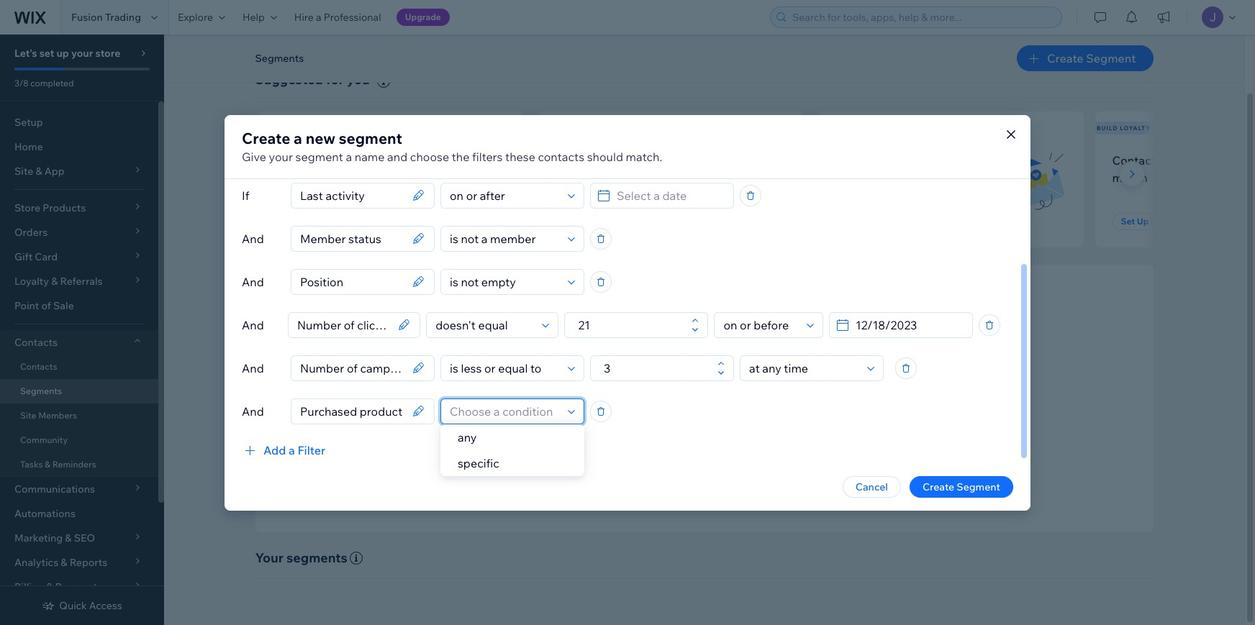 Task type: describe. For each thing, give the bounding box(es) containing it.
active email subscribers who clicked on your campaign
[[832, 153, 990, 185]]

set up segment for subscribed
[[281, 216, 349, 227]]

sidebar element
[[0, 35, 164, 625]]

made
[[594, 170, 625, 185]]

segment for first set up segment button from right
[[1151, 216, 1188, 227]]

hire a professional
[[294, 11, 381, 24]]

&
[[45, 459, 50, 470]]

birthday
[[1199, 153, 1245, 168]]

that
[[724, 407, 743, 420]]

create segment button for segments
[[1017, 45, 1153, 71]]

target
[[704, 386, 741, 402]]

hire
[[294, 11, 314, 24]]

of inside sidebar element
[[41, 299, 51, 312]]

cancel button
[[843, 476, 901, 498]]

get
[[561, 446, 578, 459]]

customers,
[[694, 446, 746, 459]]

drive
[[744, 427, 767, 440]]

tasks
[[20, 459, 43, 470]]

create segment button for cancel
[[910, 476, 1013, 498]]

select an option field for enter a number text box
[[719, 313, 802, 337]]

site members link
[[0, 404, 158, 428]]

contacts with a birthday th
[[1112, 153, 1255, 185]]

more
[[840, 446, 864, 459]]

segments
[[286, 550, 348, 566]]

potential customers who haven't made a purchase yet
[[552, 153, 706, 185]]

who for purchase
[[663, 153, 686, 168]]

update
[[745, 407, 778, 420]]

5 and from the top
[[242, 404, 264, 418]]

leads
[[793, 446, 818, 459]]

tasks & reminders
[[20, 459, 96, 470]]

sales
[[770, 427, 793, 440]]

you
[[347, 71, 370, 88]]

up for subscribed
[[297, 216, 309, 227]]

and inside 'create a new segment give your segment a name and choose the filters these contacts should match.'
[[387, 149, 407, 164]]

add
[[263, 443, 286, 457]]

3 set up segment from the left
[[1121, 216, 1188, 227]]

segments link
[[0, 379, 158, 404]]

set
[[39, 47, 54, 60]]

reach
[[608, 386, 646, 402]]

value
[[667, 446, 692, 459]]

build
[[816, 427, 839, 440]]

hire a professional link
[[286, 0, 390, 35]]

a left name on the top of page
[[346, 149, 352, 164]]

give
[[242, 149, 266, 164]]

the inside reach the right target audience create specific groups of contacts that update automatically send personalized email campaigns to drive sales and build trust get to know your high-value customers, potential leads and more
[[649, 386, 669, 402]]

filter
[[297, 443, 325, 457]]

store
[[95, 47, 120, 60]]

these
[[505, 149, 535, 164]]

set for new contacts who recently subscribed to your mailing list
[[281, 216, 295, 227]]

match.
[[626, 149, 662, 164]]

fusion
[[71, 11, 103, 24]]

Select a date field
[[612, 183, 729, 208]]

haven't
[[552, 170, 592, 185]]

email inside reach the right target audience create specific groups of contacts that update automatically send personalized email campaigns to drive sales and build trust get to know your high-value customers, potential leads and more
[[650, 427, 676, 440]]

potential
[[552, 153, 601, 168]]

professional
[[324, 11, 381, 24]]

trust
[[841, 427, 864, 440]]

a left new at the left of the page
[[294, 128, 302, 147]]

select an option field for enter a number text field at the bottom
[[745, 356, 863, 380]]

point of sale
[[14, 299, 74, 312]]

3/8
[[14, 78, 28, 89]]

th
[[1247, 153, 1255, 168]]

segments for segments link
[[20, 386, 62, 397]]

help
[[242, 11, 265, 24]]

recently
[[374, 153, 419, 168]]

trading
[[105, 11, 141, 24]]

1 vertical spatial and
[[796, 427, 813, 440]]

1 vertical spatial create segment
[[922, 480, 1000, 493]]

a inside 'potential customers who haven't made a purchase yet'
[[628, 170, 634, 185]]

loyalty
[[1120, 124, 1151, 132]]

let's set up your store
[[14, 47, 120, 60]]

community
[[20, 435, 68, 445]]

site
[[20, 410, 36, 421]]

2 and from the top
[[242, 275, 264, 289]]

3 up from the left
[[1137, 216, 1149, 227]]

create inside 'create a new segment give your segment a name and choose the filters these contacts should match.'
[[242, 128, 290, 147]]

build
[[1097, 124, 1118, 132]]

your inside sidebar element
[[71, 47, 93, 60]]

if
[[242, 188, 249, 203]]

of inside reach the right target audience create specific groups of contacts that update automatically send personalized email campaigns to drive sales and build trust get to know your high-value customers, potential leads and more
[[669, 407, 678, 420]]

Enter a number text field
[[574, 313, 688, 337]]

should
[[587, 149, 623, 164]]

your inside 'create a new segment give your segment a name and choose the filters these contacts should match.'
[[269, 149, 293, 164]]

1 vertical spatial segment
[[295, 149, 343, 164]]

mailing
[[376, 170, 416, 185]]

set up segment for made
[[561, 216, 628, 227]]

help button
[[234, 0, 286, 35]]

set up segment button for made
[[552, 213, 637, 230]]

add a filter
[[263, 443, 325, 457]]

clicked
[[832, 170, 871, 185]]

new
[[306, 128, 335, 147]]

purchase
[[637, 170, 687, 185]]

2 vertical spatial and
[[820, 446, 838, 459]]

your inside active email subscribers who clicked on your campaign
[[890, 170, 914, 185]]

up
[[56, 47, 69, 60]]

0 vertical spatial create segment
[[1047, 51, 1136, 65]]

3 and from the top
[[242, 318, 264, 332]]

completed
[[30, 78, 74, 89]]

set for potential customers who haven't made a purchase yet
[[561, 216, 575, 227]]

automations
[[14, 507, 76, 520]]

contacts for contacts popup button
[[14, 336, 58, 349]]

audience
[[744, 386, 800, 402]]

home
[[14, 140, 43, 153]]



Task type: vqa. For each thing, say whether or not it's contained in the screenshot.
Your segments
yes



Task type: locate. For each thing, give the bounding box(es) containing it.
0 horizontal spatial set
[[281, 216, 295, 227]]

contacts
[[538, 149, 584, 164], [299, 153, 346, 168], [681, 407, 721, 420]]

contacts down loyalty
[[1112, 153, 1162, 168]]

email up on
[[869, 153, 899, 168]]

1 up from the left
[[297, 216, 309, 227]]

segment for set up segment button related to made
[[591, 216, 628, 227]]

3 set from the left
[[1121, 216, 1135, 227]]

on
[[873, 170, 887, 185]]

specific up personalized
[[595, 407, 631, 420]]

campaign
[[917, 170, 970, 185]]

quick access
[[59, 599, 122, 612]]

segments up the suggested
[[255, 52, 304, 65]]

customers
[[603, 153, 660, 168]]

to inside "new contacts who recently subscribed to your mailing list"
[[335, 170, 347, 185]]

to left "drive"
[[732, 427, 741, 440]]

12/18/2023 field
[[851, 313, 968, 337]]

1 horizontal spatial to
[[581, 446, 590, 459]]

1 vertical spatial select an option field
[[719, 313, 802, 337]]

contacts button
[[0, 330, 158, 355]]

your inside reach the right target audience create specific groups of contacts that update automatically send personalized email campaigns to drive sales and build trust get to know your high-value customers, potential leads and more
[[620, 446, 641, 459]]

subscribed
[[272, 170, 333, 185]]

2 horizontal spatial set up segment
[[1121, 216, 1188, 227]]

2 horizontal spatial and
[[820, 446, 838, 459]]

1 horizontal spatial segments
[[255, 52, 304, 65]]

and up leads
[[796, 427, 813, 440]]

specific down any
[[458, 456, 499, 471]]

create segment button
[[1017, 45, 1153, 71], [910, 476, 1013, 498]]

contacts down new at the left of the page
[[299, 153, 346, 168]]

segment for set up segment button for subscribed
[[311, 216, 349, 227]]

up down contacts with a birthday th
[[1137, 216, 1149, 227]]

set up segment down subscribed
[[281, 216, 349, 227]]

0 horizontal spatial email
[[650, 427, 676, 440]]

3/8 completed
[[14, 78, 74, 89]]

0 vertical spatial new
[[257, 124, 273, 132]]

add a filter button
[[242, 441, 325, 459]]

a right with at top
[[1190, 153, 1196, 168]]

list box containing any
[[440, 425, 584, 476]]

2 horizontal spatial up
[[1137, 216, 1149, 227]]

subscribers up campaign
[[901, 153, 965, 168]]

set up segment button down contacts with a birthday th
[[1112, 213, 1197, 230]]

segment up name on the top of page
[[339, 128, 402, 147]]

up for made
[[577, 216, 589, 227]]

2 horizontal spatial set up segment button
[[1112, 213, 1197, 230]]

new inside "new contacts who recently subscribed to your mailing list"
[[272, 153, 297, 168]]

personalized
[[588, 427, 648, 440]]

0 horizontal spatial and
[[387, 149, 407, 164]]

new for new subscribers
[[257, 124, 273, 132]]

1 vertical spatial email
[[650, 427, 676, 440]]

setup link
[[0, 110, 158, 135]]

3 who from the left
[[967, 153, 990, 168]]

Enter a number text field
[[599, 356, 713, 380]]

1 set up segment button from the left
[[272, 213, 357, 230]]

1 vertical spatial segments
[[20, 386, 62, 397]]

0 vertical spatial email
[[869, 153, 899, 168]]

0 horizontal spatial create segment
[[922, 480, 1000, 493]]

up down subscribed
[[297, 216, 309, 227]]

subscribers inside active email subscribers who clicked on your campaign
[[901, 153, 965, 168]]

your right give on the top
[[269, 149, 293, 164]]

0 horizontal spatial the
[[452, 149, 470, 164]]

2 set up segment button from the left
[[552, 213, 637, 230]]

set up segment button down made
[[552, 213, 637, 230]]

2 vertical spatial contacts
[[20, 361, 57, 372]]

your inside "new contacts who recently subscribed to your mailing list"
[[349, 170, 374, 185]]

subscribers
[[275, 124, 324, 132], [901, 153, 965, 168]]

new contacts who recently subscribed to your mailing list
[[272, 153, 435, 185]]

contacts inside reach the right target audience create specific groups of contacts that update automatically send personalized email campaigns to drive sales and build trust get to know your high-value customers, potential leads and more
[[681, 407, 721, 420]]

1 vertical spatial new
[[272, 153, 297, 168]]

subscribers down the suggested
[[275, 124, 324, 132]]

new up give on the top
[[257, 124, 273, 132]]

1 who from the left
[[349, 153, 372, 168]]

create a new segment give your segment a name and choose the filters these contacts should match.
[[242, 128, 662, 164]]

any
[[458, 430, 477, 445]]

1 horizontal spatial set
[[561, 216, 575, 227]]

contacts inside popup button
[[14, 336, 58, 349]]

1 horizontal spatial who
[[663, 153, 686, 168]]

0 vertical spatial specific
[[595, 407, 631, 420]]

1 set from the left
[[281, 216, 295, 227]]

1 vertical spatial contacts
[[14, 336, 58, 349]]

0 vertical spatial create segment button
[[1017, 45, 1153, 71]]

point of sale link
[[0, 294, 158, 318]]

your down personalized
[[620, 446, 641, 459]]

1 horizontal spatial create segment
[[1047, 51, 1136, 65]]

fusion trading
[[71, 11, 141, 24]]

right
[[672, 386, 701, 402]]

potential
[[749, 446, 790, 459]]

your segments
[[255, 550, 348, 566]]

0 vertical spatial and
[[387, 149, 407, 164]]

2 set from the left
[[561, 216, 575, 227]]

to right get
[[581, 446, 590, 459]]

1 horizontal spatial of
[[669, 407, 678, 420]]

1 horizontal spatial subscribers
[[901, 153, 965, 168]]

a inside contacts with a birthday th
[[1190, 153, 1196, 168]]

of down right
[[669, 407, 678, 420]]

the up "groups" in the bottom of the page
[[649, 386, 669, 402]]

0 vertical spatial segments
[[255, 52, 304, 65]]

segments inside button
[[255, 52, 304, 65]]

email up high-
[[650, 427, 676, 440]]

0 horizontal spatial to
[[335, 170, 347, 185]]

list
[[419, 170, 435, 185]]

contacts for contacts link
[[20, 361, 57, 372]]

set
[[281, 216, 295, 227], [561, 216, 575, 227], [1121, 216, 1135, 227]]

1 horizontal spatial create segment button
[[1017, 45, 1153, 71]]

create segment
[[1047, 51, 1136, 65], [922, 480, 1000, 493]]

who inside 'potential customers who haven't made a purchase yet'
[[663, 153, 686, 168]]

segments
[[255, 52, 304, 65], [20, 386, 62, 397]]

automatically
[[781, 407, 844, 420]]

list box
[[440, 425, 584, 476]]

1 horizontal spatial the
[[649, 386, 669, 402]]

set up segment button down subscribed
[[272, 213, 357, 230]]

2 vertical spatial to
[[581, 446, 590, 459]]

0 horizontal spatial contacts
[[299, 153, 346, 168]]

segments inside sidebar element
[[20, 386, 62, 397]]

list
[[252, 111, 1255, 248]]

upgrade
[[405, 12, 441, 22]]

the
[[452, 149, 470, 164], [649, 386, 669, 402]]

choose
[[410, 149, 449, 164]]

who inside "new contacts who recently subscribed to your mailing list"
[[349, 153, 372, 168]]

Select an option field
[[445, 226, 563, 251], [719, 313, 802, 337], [745, 356, 863, 380]]

high-
[[643, 446, 667, 459]]

1 vertical spatial subscribers
[[901, 153, 965, 168]]

0 vertical spatial subscribers
[[275, 124, 324, 132]]

of left sale
[[41, 299, 51, 312]]

segments for segments button
[[255, 52, 304, 65]]

a right add
[[289, 443, 295, 457]]

0 horizontal spatial set up segment button
[[272, 213, 357, 230]]

1 horizontal spatial contacts
[[538, 149, 584, 164]]

community link
[[0, 428, 158, 453]]

1 horizontal spatial set up segment button
[[552, 213, 637, 230]]

with
[[1164, 153, 1187, 168]]

point
[[14, 299, 39, 312]]

contacts inside contacts with a birthday th
[[1112, 153, 1162, 168]]

0 horizontal spatial who
[[349, 153, 372, 168]]

contacts down contacts popup button
[[20, 361, 57, 372]]

build loyalty
[[1097, 124, 1151, 132]]

who up campaign
[[967, 153, 990, 168]]

your down name on the top of page
[[349, 170, 374, 185]]

contacts link
[[0, 355, 158, 379]]

2 horizontal spatial contacts
[[681, 407, 721, 420]]

segment
[[339, 128, 402, 147], [295, 149, 343, 164]]

contacts up campaigns
[[681, 407, 721, 420]]

new for new contacts who recently subscribed to your mailing list
[[272, 153, 297, 168]]

1 horizontal spatial up
[[577, 216, 589, 227]]

groups
[[634, 407, 667, 420]]

your
[[71, 47, 93, 60], [269, 149, 293, 164], [349, 170, 374, 185], [890, 170, 914, 185], [620, 446, 641, 459]]

contacts
[[1112, 153, 1162, 168], [14, 336, 58, 349], [20, 361, 57, 372]]

know
[[593, 446, 618, 459]]

who
[[349, 153, 372, 168], [663, 153, 686, 168], [967, 153, 990, 168]]

1 horizontal spatial set up segment
[[561, 216, 628, 227]]

2 horizontal spatial to
[[732, 427, 741, 440]]

1 and from the top
[[242, 231, 264, 246]]

automations link
[[0, 502, 158, 526]]

campaigns
[[678, 427, 729, 440]]

segment
[[1086, 51, 1136, 65], [311, 216, 349, 227], [591, 216, 628, 227], [1151, 216, 1188, 227], [957, 480, 1000, 493]]

0 vertical spatial segment
[[339, 128, 402, 147]]

0 vertical spatial of
[[41, 299, 51, 312]]

set up segment down made
[[561, 216, 628, 227]]

1 horizontal spatial specific
[[595, 407, 631, 420]]

to right subscribed
[[335, 170, 347, 185]]

sale
[[53, 299, 74, 312]]

reach the right target audience create specific groups of contacts that update automatically send personalized email campaigns to drive sales and build trust get to know your high-value customers, potential leads and more
[[561, 386, 864, 459]]

your right up
[[71, 47, 93, 60]]

0 vertical spatial select an option field
[[445, 226, 563, 251]]

Choose a condition field
[[445, 183, 563, 208], [445, 269, 563, 294], [431, 313, 538, 337], [445, 356, 563, 380], [445, 399, 563, 423]]

suggested for you
[[255, 71, 370, 88]]

a
[[316, 11, 321, 24], [294, 128, 302, 147], [346, 149, 352, 164], [1190, 153, 1196, 168], [628, 170, 634, 185], [289, 443, 295, 457]]

2 horizontal spatial who
[[967, 153, 990, 168]]

home link
[[0, 135, 158, 159]]

of
[[41, 299, 51, 312], [669, 407, 678, 420]]

2 vertical spatial select an option field
[[745, 356, 863, 380]]

site members
[[20, 410, 77, 421]]

0 horizontal spatial segments
[[20, 386, 62, 397]]

cancel
[[855, 480, 888, 493]]

contacts inside "new contacts who recently subscribed to your mailing list"
[[299, 153, 346, 168]]

1 horizontal spatial email
[[869, 153, 899, 168]]

who left recently at the top left of page
[[349, 153, 372, 168]]

name
[[355, 149, 385, 164]]

contacts down point of sale
[[14, 336, 58, 349]]

0 vertical spatial to
[[335, 170, 347, 185]]

list containing new contacts who recently subscribed to your mailing list
[[252, 111, 1255, 248]]

who inside active email subscribers who clicked on your campaign
[[967, 153, 990, 168]]

1 vertical spatial to
[[732, 427, 741, 440]]

the left 'filters'
[[452, 149, 470, 164]]

None field
[[296, 183, 408, 208], [296, 226, 408, 251], [296, 269, 408, 294], [293, 313, 394, 337], [296, 356, 408, 380], [296, 399, 408, 423], [296, 183, 408, 208], [296, 226, 408, 251], [296, 269, 408, 294], [293, 313, 394, 337], [296, 356, 408, 380], [296, 399, 408, 423]]

up down the haven't
[[577, 216, 589, 227]]

1 vertical spatial specific
[[458, 456, 499, 471]]

2 up from the left
[[577, 216, 589, 227]]

contacts up the haven't
[[538, 149, 584, 164]]

2 horizontal spatial set
[[1121, 216, 1135, 227]]

0 vertical spatial the
[[452, 149, 470, 164]]

0 horizontal spatial up
[[297, 216, 309, 227]]

specific inside reach the right target audience create specific groups of contacts that update automatically send personalized email campaigns to drive sales and build trust get to know your high-value customers, potential leads and more
[[595, 407, 631, 420]]

2 who from the left
[[663, 153, 686, 168]]

4 and from the top
[[242, 361, 264, 375]]

set up segment button for subscribed
[[272, 213, 357, 230]]

a down customers
[[628, 170, 634, 185]]

contacts inside 'create a new segment give your segment a name and choose the filters these contacts should match.'
[[538, 149, 584, 164]]

a inside button
[[289, 443, 295, 457]]

create
[[1047, 51, 1083, 65], [242, 128, 290, 147], [561, 407, 593, 420], [922, 480, 954, 493]]

the inside 'create a new segment give your segment a name and choose the filters these contacts should match.'
[[452, 149, 470, 164]]

tasks & reminders link
[[0, 453, 158, 477]]

quick access button
[[42, 599, 122, 612]]

and up the mailing
[[387, 149, 407, 164]]

members
[[38, 410, 77, 421]]

0 vertical spatial contacts
[[1112, 153, 1162, 168]]

upgrade button
[[396, 9, 450, 26]]

who for your
[[349, 153, 372, 168]]

suggested
[[255, 71, 323, 88]]

0 horizontal spatial specific
[[458, 456, 499, 471]]

email inside active email subscribers who clicked on your campaign
[[869, 153, 899, 168]]

3 set up segment button from the left
[[1112, 213, 1197, 230]]

segments up site members
[[20, 386, 62, 397]]

1 horizontal spatial and
[[796, 427, 813, 440]]

0 horizontal spatial of
[[41, 299, 51, 312]]

new up subscribed
[[272, 153, 297, 168]]

new
[[257, 124, 273, 132], [272, 153, 297, 168]]

let's
[[14, 47, 37, 60]]

and down "build"
[[820, 446, 838, 459]]

set up segment button
[[272, 213, 357, 230], [552, 213, 637, 230], [1112, 213, 1197, 230]]

send
[[561, 427, 586, 440]]

2 set up segment from the left
[[561, 216, 628, 227]]

your right on
[[890, 170, 914, 185]]

active
[[832, 153, 867, 168]]

segment down new at the left of the page
[[295, 149, 343, 164]]

1 vertical spatial create segment button
[[910, 476, 1013, 498]]

quick
[[59, 599, 87, 612]]

to
[[335, 170, 347, 185], [732, 427, 741, 440], [581, 446, 590, 459]]

setup
[[14, 116, 43, 129]]

1 vertical spatial the
[[649, 386, 669, 402]]

a right hire
[[316, 11, 321, 24]]

up
[[297, 216, 309, 227], [577, 216, 589, 227], [1137, 216, 1149, 227]]

set up segment down contacts with a birthday th
[[1121, 216, 1188, 227]]

0 horizontal spatial subscribers
[[275, 124, 324, 132]]

create inside reach the right target audience create specific groups of contacts that update automatically send personalized email campaigns to drive sales and build trust get to know your high-value customers, potential leads and more
[[561, 407, 593, 420]]

segments button
[[248, 47, 311, 69]]

set up segment
[[281, 216, 349, 227], [561, 216, 628, 227], [1121, 216, 1188, 227]]

reminders
[[52, 459, 96, 470]]

1 set up segment from the left
[[281, 216, 349, 227]]

0 horizontal spatial create segment button
[[910, 476, 1013, 498]]

Search for tools, apps, help & more... field
[[788, 7, 1057, 27]]

0 horizontal spatial set up segment
[[281, 216, 349, 227]]

who up purchase
[[663, 153, 686, 168]]

1 vertical spatial of
[[669, 407, 678, 420]]



